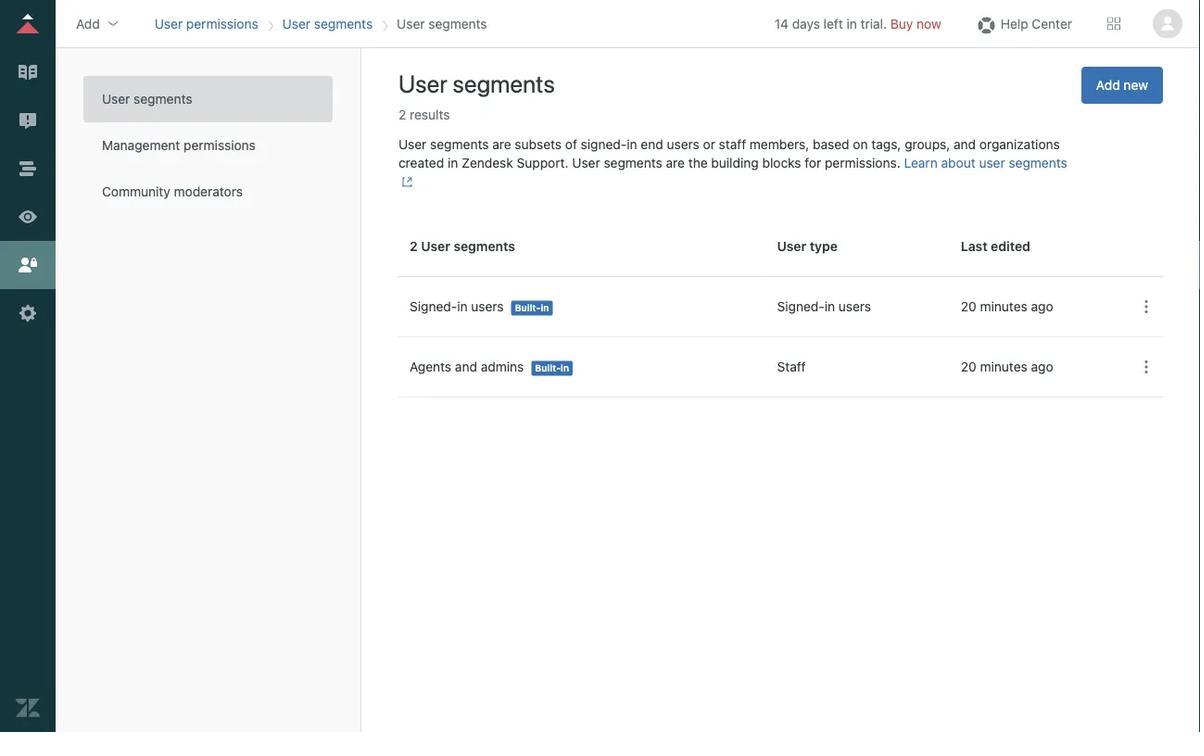 Task type: locate. For each thing, give the bounding box(es) containing it.
1 vertical spatial are
[[666, 155, 685, 171]]

2 minutes from the top
[[980, 359, 1027, 375]]

built-in right admins
[[535, 363, 569, 373]]

add new
[[1096, 77, 1148, 93]]

20 minutes ago for signed-in users
[[961, 299, 1053, 314]]

0 vertical spatial built-in
[[515, 303, 549, 313]]

1 vertical spatial permissions
[[184, 138, 256, 153]]

minutes
[[980, 299, 1027, 314], [980, 359, 1027, 375]]

in
[[847, 16, 857, 31], [627, 137, 637, 152], [448, 155, 458, 171], [457, 299, 468, 314], [824, 299, 835, 314], [541, 303, 549, 313], [561, 363, 569, 373]]

are left the
[[666, 155, 685, 171]]

0 vertical spatial ago
[[1031, 299, 1053, 314]]

0 horizontal spatial signed-in users
[[410, 299, 504, 314]]

days
[[792, 16, 820, 31]]

signed- down user type
[[777, 299, 825, 314]]

help center
[[1001, 16, 1072, 31]]

center
[[1032, 16, 1072, 31]]

segments
[[314, 16, 373, 31], [428, 16, 487, 31], [453, 70, 555, 98], [134, 91, 192, 107], [430, 137, 489, 152], [604, 155, 662, 171], [1009, 155, 1067, 171], [454, 239, 515, 254]]

1 horizontal spatial add
[[1096, 77, 1120, 93]]

signed-
[[410, 299, 457, 314], [777, 299, 825, 314]]

1 horizontal spatial signed-in users
[[777, 299, 871, 314]]

2 for 2 user segments
[[410, 239, 418, 254]]

manage articles image
[[16, 60, 40, 84]]

add for add new
[[1096, 77, 1120, 93]]

1 20 from the top
[[961, 299, 976, 314]]

learn
[[904, 155, 938, 171]]

zendesk image
[[16, 696, 40, 720]]

built-in up admins
[[515, 303, 549, 313]]

agents and admins
[[410, 359, 524, 375]]

1 vertical spatial 20 minutes ago
[[961, 359, 1053, 375]]

0 vertical spatial add
[[76, 16, 100, 31]]

and
[[954, 137, 976, 152], [455, 359, 477, 375]]

permissions for user permissions
[[186, 16, 258, 31]]

building
[[711, 155, 759, 171]]

1 ago from the top
[[1031, 299, 1053, 314]]

2 20 from the top
[[961, 359, 976, 375]]

built-
[[515, 303, 541, 313], [535, 363, 561, 373]]

0 vertical spatial 2
[[398, 107, 406, 122]]

20 for signed-in users
[[961, 299, 976, 314]]

0 horizontal spatial 2
[[398, 107, 406, 122]]

tags,
[[871, 137, 901, 152]]

user down created
[[421, 239, 450, 254]]

0 vertical spatial 20
[[961, 299, 976, 314]]

created
[[398, 155, 444, 171]]

blocks
[[762, 155, 801, 171]]

2 left results
[[398, 107, 406, 122]]

user segments link
[[282, 16, 373, 31]]

0 vertical spatial permissions
[[186, 16, 258, 31]]

subsets
[[515, 137, 562, 152]]

14
[[774, 16, 789, 31]]

and right agents
[[455, 359, 477, 375]]

user up management
[[102, 91, 130, 107]]

segments inside learn about user segments link
[[1009, 155, 1067, 171]]

user right user permissions link
[[282, 16, 311, 31]]

0 horizontal spatial add
[[76, 16, 100, 31]]

2 for 2 results
[[398, 107, 406, 122]]

1 vertical spatial add
[[1096, 77, 1120, 93]]

2 ago from the top
[[1031, 359, 1053, 375]]

1 horizontal spatial users
[[667, 137, 699, 152]]

0 horizontal spatial are
[[492, 137, 511, 152]]

user segments
[[282, 16, 373, 31], [397, 16, 487, 31], [398, 70, 555, 98], [102, 91, 192, 107]]

about
[[941, 155, 975, 171]]

0 vertical spatial and
[[954, 137, 976, 152]]

0 horizontal spatial and
[[455, 359, 477, 375]]

2 down the '(opens in a new tab)' 'image'
[[410, 239, 418, 254]]

0 horizontal spatial signed-
[[410, 299, 457, 314]]

add inside button
[[1096, 77, 1120, 93]]

built-in
[[515, 303, 549, 313], [535, 363, 569, 373]]

minutes for staff
[[980, 359, 1027, 375]]

1 vertical spatial minutes
[[980, 359, 1027, 375]]

built- for agents and admins
[[535, 363, 561, 373]]

signed-in users down 2 user segments
[[410, 299, 504, 314]]

add new button
[[1081, 67, 1163, 104]]

2 20 minutes ago from the top
[[961, 359, 1053, 375]]

built- right admins
[[535, 363, 561, 373]]

signed-in users down the type
[[777, 299, 871, 314]]

settings image
[[16, 301, 40, 325]]

1 horizontal spatial and
[[954, 137, 976, 152]]

0 vertical spatial built-
[[515, 303, 541, 313]]

add
[[76, 16, 100, 31], [1096, 77, 1120, 93]]

0 vertical spatial minutes
[[980, 299, 1027, 314]]

community
[[102, 184, 170, 199]]

20 minutes ago
[[961, 299, 1053, 314], [961, 359, 1053, 375]]

users
[[667, 137, 699, 152], [471, 299, 504, 314], [838, 299, 871, 314]]

1 minutes from the top
[[980, 299, 1027, 314]]

2
[[398, 107, 406, 122], [410, 239, 418, 254]]

user type
[[777, 239, 838, 254]]

are up zendesk
[[492, 137, 511, 152]]

built- up admins
[[515, 303, 541, 313]]

based
[[813, 137, 849, 152]]

1 vertical spatial ago
[[1031, 359, 1053, 375]]

0 vertical spatial 20 minutes ago
[[961, 299, 1053, 314]]

user
[[155, 16, 183, 31], [282, 16, 311, 31], [397, 16, 425, 31], [398, 70, 447, 98], [102, 91, 130, 107], [398, 137, 427, 152], [572, 155, 600, 171], [421, 239, 450, 254], [777, 239, 806, 254]]

add inside dropdown button
[[76, 16, 100, 31]]

1 horizontal spatial signed-
[[777, 299, 825, 314]]

0 vertical spatial are
[[492, 137, 511, 152]]

1 vertical spatial 20
[[961, 359, 976, 375]]

agents
[[410, 359, 451, 375]]

20 for staff
[[961, 359, 976, 375]]

1 vertical spatial built-
[[535, 363, 561, 373]]

20
[[961, 299, 976, 314], [961, 359, 976, 375]]

zendesk products image
[[1107, 17, 1120, 30]]

user up 2 results
[[398, 70, 447, 98]]

signed-in users
[[410, 299, 504, 314], [777, 299, 871, 314]]

1 vertical spatial built-in
[[535, 363, 569, 373]]

user right add dropdown button
[[155, 16, 183, 31]]

navigation
[[151, 10, 491, 38]]

user segments are subsets of signed-in end users or staff members, based on tags, groups, and organizations created in zendesk support. user segments are the building blocks for permissions.
[[398, 137, 1060, 171]]

support.
[[517, 155, 569, 171]]

community moderators
[[102, 184, 243, 199]]

1 vertical spatial 2
[[410, 239, 418, 254]]

1 20 minutes ago from the top
[[961, 299, 1053, 314]]

now
[[917, 16, 941, 31]]

permissions
[[186, 16, 258, 31], [184, 138, 256, 153]]

the
[[688, 155, 708, 171]]

and up the about
[[954, 137, 976, 152]]

(opens in a new tab) image
[[398, 176, 413, 187]]

are
[[492, 137, 511, 152], [666, 155, 685, 171]]

left
[[824, 16, 843, 31]]

1 horizontal spatial 2
[[410, 239, 418, 254]]

signed- up agents
[[410, 299, 457, 314]]

ago
[[1031, 299, 1053, 314], [1031, 359, 1053, 375]]

user left the type
[[777, 239, 806, 254]]

2 horizontal spatial users
[[838, 299, 871, 314]]

add button
[[70, 10, 126, 38]]

help
[[1001, 16, 1028, 31]]

results
[[410, 107, 450, 122]]



Task type: describe. For each thing, give the bounding box(es) containing it.
staff
[[777, 359, 806, 375]]

edited
[[991, 239, 1030, 254]]

1 signed- from the left
[[410, 299, 457, 314]]

2 signed- from the left
[[777, 299, 825, 314]]

buy
[[890, 16, 913, 31]]

14 days left in trial. buy now
[[774, 16, 941, 31]]

groups,
[[905, 137, 950, 152]]

user right user segments link
[[397, 16, 425, 31]]

1 horizontal spatial are
[[666, 155, 685, 171]]

permissions.
[[825, 155, 901, 171]]

user permissions image
[[16, 253, 40, 277]]

organizations
[[979, 137, 1060, 152]]

20 minutes ago for staff
[[961, 359, 1053, 375]]

ago for signed-in users
[[1031, 299, 1053, 314]]

staff
[[719, 137, 746, 152]]

and inside user segments are subsets of signed-in end users or staff members, based on tags, groups, and organizations created in zendesk support. user segments are the building blocks for permissions.
[[954, 137, 976, 152]]

2 signed-in users from the left
[[777, 299, 871, 314]]

user up created
[[398, 137, 427, 152]]

last
[[961, 239, 987, 254]]

customize design image
[[16, 205, 40, 229]]

signed-
[[581, 137, 627, 152]]

zendesk
[[462, 155, 513, 171]]

new
[[1124, 77, 1148, 93]]

built- for signed-in users
[[515, 303, 541, 313]]

learn about user segments link
[[398, 155, 1067, 189]]

user permissions link
[[155, 16, 258, 31]]

type
[[810, 239, 838, 254]]

1 signed-in users from the left
[[410, 299, 504, 314]]

users inside user segments are subsets of signed-in end users or staff members, based on tags, groups, and organizations created in zendesk support. user segments are the building blocks for permissions.
[[667, 137, 699, 152]]

2 user segments
[[410, 239, 515, 254]]

admins
[[481, 359, 524, 375]]

arrange content image
[[16, 157, 40, 181]]

trial.
[[861, 16, 887, 31]]

for
[[805, 155, 821, 171]]

end
[[641, 137, 663, 152]]

minutes for signed-in users
[[980, 299, 1027, 314]]

moderate content image
[[16, 108, 40, 133]]

moderators
[[174, 184, 243, 199]]

1 vertical spatial and
[[455, 359, 477, 375]]

management permissions
[[102, 138, 256, 153]]

ago for staff
[[1031, 359, 1053, 375]]

management
[[102, 138, 180, 153]]

help center button
[[969, 10, 1078, 38]]

on
[[853, 137, 868, 152]]

learn about user segments
[[904, 155, 1067, 171]]

add for add
[[76, 16, 100, 31]]

of
[[565, 137, 577, 152]]

or
[[703, 137, 715, 152]]

navigation containing user permissions
[[151, 10, 491, 38]]

last edited
[[961, 239, 1030, 254]]

2 results
[[398, 107, 450, 122]]

0 horizontal spatial users
[[471, 299, 504, 314]]

user permissions
[[155, 16, 258, 31]]

members,
[[750, 137, 809, 152]]

built-in for users
[[515, 303, 549, 313]]

permissions for management permissions
[[184, 138, 256, 153]]

user
[[979, 155, 1005, 171]]

built-in for admins
[[535, 363, 569, 373]]

user down of
[[572, 155, 600, 171]]



Task type: vqa. For each thing, say whether or not it's contained in the screenshot.
User Permissions
yes



